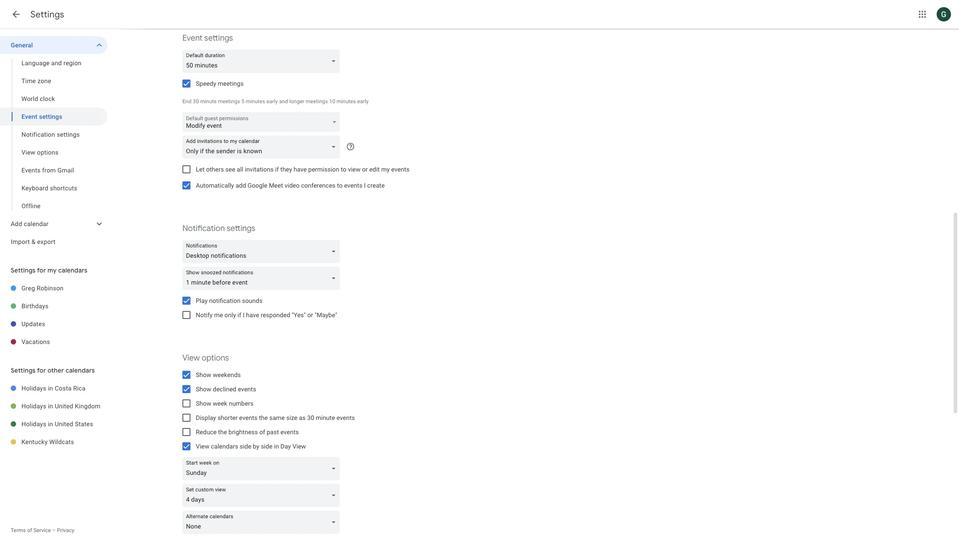 Task type: describe. For each thing, give the bounding box(es) containing it.
event
[[207, 122, 222, 129]]

notify
[[196, 312, 213, 319]]

only
[[225, 312, 236, 319]]

holidays in united states link
[[21, 416, 107, 434]]

1 early from the left
[[267, 98, 278, 105]]

edit
[[370, 166, 380, 173]]

notification inside group
[[21, 131, 55, 138]]

clock
[[40, 95, 55, 102]]

2 minutes from the left
[[337, 98, 356, 105]]

0 vertical spatial event
[[183, 33, 203, 43]]

events up the numbers
[[238, 386, 256, 393]]

wildcats
[[49, 439, 74, 446]]

notify me only if i have responded "yes" or "maybe"
[[196, 312, 337, 319]]

settings for my calendars tree
[[0, 280, 107, 351]]

updates tree item
[[0, 315, 107, 333]]

reduce the brightness of past events
[[196, 429, 299, 436]]

events from gmail
[[21, 167, 74, 174]]

view up show weekends
[[183, 353, 200, 363]]

1 horizontal spatial have
[[294, 166, 307, 173]]

settings for settings for other calendars
[[11, 367, 36, 375]]

meetings left 5
[[218, 98, 240, 105]]

all
[[237, 166, 243, 173]]

language
[[21, 60, 50, 67]]

permissions
[[219, 115, 249, 122]]

calendars for settings for my calendars
[[58, 267, 88, 275]]

meetings left '10'
[[306, 98, 328, 105]]

settings heading
[[30, 9, 64, 20]]

view down reduce
[[196, 443, 210, 451]]

vacations link
[[21, 333, 107, 351]]

holidays for holidays in costa rica
[[21, 385, 46, 392]]

"yes"
[[292, 312, 306, 319]]

language and region
[[21, 60, 82, 67]]

1 horizontal spatial notification
[[183, 224, 225, 234]]

me
[[214, 312, 223, 319]]

settings for settings for my calendars
[[11, 267, 36, 275]]

holidays in costa rica link
[[21, 380, 107, 398]]

keyboard shortcuts
[[21, 185, 77, 192]]

world clock
[[21, 95, 55, 102]]

let others see all invitations if they have permission to view or edit my events
[[196, 166, 410, 173]]

default guest permissions modify event
[[186, 115, 249, 129]]

0 vertical spatial minute
[[200, 98, 217, 105]]

group containing language and region
[[0, 54, 107, 215]]

for for other
[[37, 367, 46, 375]]

zone
[[38, 77, 51, 85]]

vacations
[[21, 339, 50, 346]]

view
[[348, 166, 361, 173]]

import
[[11, 238, 30, 246]]

general tree item
[[0, 36, 107, 54]]

they
[[281, 166, 292, 173]]

birthdays
[[21, 303, 49, 310]]

show for show weekends
[[196, 372, 211, 379]]

1 side from the left
[[240, 443, 251, 451]]

create
[[367, 182, 385, 189]]

display shorter events the same size as 30 minute events
[[196, 415, 355, 422]]

week
[[213, 400, 227, 408]]

automatically add google meet video conferences to events i create
[[196, 182, 385, 189]]

other
[[48, 367, 64, 375]]

birthdays link
[[21, 298, 107, 315]]

time zone
[[21, 77, 51, 85]]

0 vertical spatial or
[[362, 166, 368, 173]]

meetings up 5
[[218, 80, 244, 87]]

events up 'reduce the brightness of past events'
[[239, 415, 258, 422]]

declined
[[213, 386, 236, 393]]

1 vertical spatial view options
[[183, 353, 229, 363]]

1 vertical spatial of
[[27, 528, 32, 534]]

kentucky
[[21, 439, 48, 446]]

others
[[206, 166, 224, 173]]

view right day
[[293, 443, 306, 451]]

birthdays tree item
[[0, 298, 107, 315]]

as
[[299, 415, 306, 422]]

let
[[196, 166, 205, 173]]

add
[[11, 221, 22, 228]]

greg robinson
[[21, 285, 64, 292]]

keyboard
[[21, 185, 48, 192]]

day
[[281, 443, 291, 451]]

gmail
[[57, 167, 74, 174]]

view calendars side by side in day view
[[196, 443, 306, 451]]

united for states
[[55, 421, 73, 428]]

events right as
[[337, 415, 355, 422]]

kingdom
[[75, 403, 101, 410]]

holidays in united kingdom
[[21, 403, 101, 410]]

end 30 minute meetings 5 minutes early and longer meetings 10 minutes early
[[183, 98, 369, 105]]

show weekends
[[196, 372, 241, 379]]

invitations
[[245, 166, 274, 173]]

numbers
[[229, 400, 254, 408]]

1 horizontal spatial event settings
[[183, 33, 233, 43]]

calendar
[[24, 221, 49, 228]]

brightness
[[229, 429, 258, 436]]

1 horizontal spatial i
[[364, 182, 366, 189]]

see
[[226, 166, 235, 173]]

holidays in united states tree item
[[0, 416, 107, 434]]

0 vertical spatial of
[[260, 429, 265, 436]]

play notification sounds
[[196, 298, 263, 305]]

&
[[32, 238, 36, 246]]

states
[[75, 421, 93, 428]]

terms of service – privacy
[[11, 528, 74, 534]]

robinson
[[37, 285, 64, 292]]

view inside tree
[[21, 149, 35, 156]]

conferences
[[301, 182, 336, 189]]

in left day
[[274, 443, 279, 451]]

1 vertical spatial my
[[48, 267, 57, 275]]

add
[[236, 182, 246, 189]]

holidays in united kingdom link
[[21, 398, 107, 416]]

1 vertical spatial the
[[218, 429, 227, 436]]

service
[[33, 528, 51, 534]]

video
[[285, 182, 300, 189]]

settings for other calendars
[[11, 367, 95, 375]]

notification settings inside group
[[21, 131, 80, 138]]

–
[[52, 528, 56, 534]]

from
[[42, 167, 56, 174]]

reduce
[[196, 429, 217, 436]]

events down view
[[344, 182, 363, 189]]

in for rica
[[48, 385, 53, 392]]

weekends
[[213, 372, 241, 379]]

past
[[267, 429, 279, 436]]

holidays for holidays in united states
[[21, 421, 46, 428]]



Task type: locate. For each thing, give the bounding box(es) containing it.
0 horizontal spatial notification settings
[[21, 131, 80, 138]]

1 vertical spatial options
[[202, 353, 229, 363]]

2 show from the top
[[196, 386, 211, 393]]

or
[[362, 166, 368, 173], [308, 312, 313, 319]]

view options up events from gmail
[[21, 149, 59, 156]]

show up display
[[196, 400, 211, 408]]

i right only
[[243, 312, 245, 319]]

import & export
[[11, 238, 56, 246]]

1 united from the top
[[55, 403, 73, 410]]

1 for from the top
[[37, 267, 46, 275]]

2 side from the left
[[261, 443, 273, 451]]

1 vertical spatial minute
[[316, 415, 335, 422]]

speedy
[[196, 80, 216, 87]]

of
[[260, 429, 265, 436], [27, 528, 32, 534]]

show left "weekends"
[[196, 372, 211, 379]]

3 show from the top
[[196, 400, 211, 408]]

1 horizontal spatial my
[[382, 166, 390, 173]]

1 horizontal spatial early
[[357, 98, 369, 105]]

1 vertical spatial event
[[21, 113, 37, 120]]

options up show weekends
[[202, 353, 229, 363]]

0 horizontal spatial side
[[240, 443, 251, 451]]

0 vertical spatial options
[[37, 149, 59, 156]]

30
[[193, 98, 199, 105], [307, 415, 314, 422]]

view options up show weekends
[[183, 353, 229, 363]]

1 vertical spatial 30
[[307, 415, 314, 422]]

0 horizontal spatial 30
[[193, 98, 199, 105]]

1 vertical spatial settings
[[11, 267, 36, 275]]

or right "yes"
[[308, 312, 313, 319]]

3 holidays from the top
[[21, 421, 46, 428]]

0 horizontal spatial notification
[[21, 131, 55, 138]]

to left view
[[341, 166, 347, 173]]

responded
[[261, 312, 290, 319]]

1 horizontal spatial side
[[261, 443, 273, 451]]

in for kingdom
[[48, 403, 53, 410]]

holidays in united states
[[21, 421, 93, 428]]

united
[[55, 403, 73, 410], [55, 421, 73, 428]]

settings for my calendars
[[11, 267, 88, 275]]

0 vertical spatial notification
[[21, 131, 55, 138]]

2 vertical spatial holidays
[[21, 421, 46, 428]]

2 holidays from the top
[[21, 403, 46, 410]]

1 vertical spatial event settings
[[21, 113, 62, 120]]

privacy
[[57, 528, 74, 534]]

minutes right '10'
[[337, 98, 356, 105]]

my
[[382, 166, 390, 173], [48, 267, 57, 275]]

united for kingdom
[[55, 403, 73, 410]]

1 horizontal spatial or
[[362, 166, 368, 173]]

i
[[364, 182, 366, 189], [243, 312, 245, 319]]

my right edit
[[382, 166, 390, 173]]

holidays in united kingdom tree item
[[0, 398, 107, 416]]

and inside group
[[51, 60, 62, 67]]

1 minutes from the left
[[246, 98, 265, 105]]

1 vertical spatial notification
[[183, 224, 225, 234]]

time
[[21, 77, 36, 85]]

holidays up the 'kentucky'
[[21, 421, 46, 428]]

2 vertical spatial show
[[196, 400, 211, 408]]

end
[[183, 98, 192, 105]]

in left costa
[[48, 385, 53, 392]]

options
[[37, 149, 59, 156], [202, 353, 229, 363]]

0 vertical spatial settings
[[30, 9, 64, 20]]

general
[[11, 42, 33, 49]]

1 vertical spatial or
[[308, 312, 313, 319]]

2 for from the top
[[37, 367, 46, 375]]

events
[[392, 166, 410, 173], [344, 182, 363, 189], [238, 386, 256, 393], [239, 415, 258, 422], [337, 415, 355, 422], [281, 429, 299, 436]]

side right the by
[[261, 443, 273, 451]]

world
[[21, 95, 38, 102]]

1 horizontal spatial options
[[202, 353, 229, 363]]

holidays down holidays in costa rica
[[21, 403, 46, 410]]

0 vertical spatial if
[[275, 166, 279, 173]]

notification settings down automatically
[[183, 224, 255, 234]]

early up modify event dropdown button
[[267, 98, 278, 105]]

calendars
[[58, 267, 88, 275], [66, 367, 95, 375], [211, 443, 238, 451]]

1 horizontal spatial the
[[259, 415, 268, 422]]

or left edit
[[362, 166, 368, 173]]

0 horizontal spatial have
[[246, 312, 259, 319]]

if left "they"
[[275, 166, 279, 173]]

permission
[[309, 166, 340, 173]]

side left the by
[[240, 443, 251, 451]]

view options inside group
[[21, 149, 59, 156]]

i left the create
[[364, 182, 366, 189]]

0 horizontal spatial or
[[308, 312, 313, 319]]

show declined events
[[196, 386, 256, 393]]

show down show weekends
[[196, 386, 211, 393]]

1 vertical spatial have
[[246, 312, 259, 319]]

None field
[[183, 50, 344, 73], [183, 136, 344, 159], [183, 240, 344, 264], [183, 267, 344, 290], [183, 458, 344, 481], [183, 485, 344, 508], [183, 511, 344, 535], [183, 50, 344, 73], [183, 136, 344, 159], [183, 240, 344, 264], [183, 267, 344, 290], [183, 458, 344, 481], [183, 485, 344, 508], [183, 511, 344, 535]]

rica
[[73, 385, 86, 392]]

the left same
[[259, 415, 268, 422]]

1 vertical spatial to
[[337, 182, 343, 189]]

0 horizontal spatial minutes
[[246, 98, 265, 105]]

of right terms
[[27, 528, 32, 534]]

2 vertical spatial settings
[[11, 367, 36, 375]]

show week numbers
[[196, 400, 254, 408]]

privacy link
[[57, 528, 74, 534]]

0 horizontal spatial the
[[218, 429, 227, 436]]

1 horizontal spatial minutes
[[337, 98, 356, 105]]

1 horizontal spatial notification settings
[[183, 224, 255, 234]]

0 horizontal spatial event settings
[[21, 113, 62, 120]]

view up events
[[21, 149, 35, 156]]

have right "they"
[[294, 166, 307, 173]]

vacations tree item
[[0, 333, 107, 351]]

minute right as
[[316, 415, 335, 422]]

calendars up greg robinson tree item
[[58, 267, 88, 275]]

the down shorter
[[218, 429, 227, 436]]

minute up guest in the top left of the page
[[200, 98, 217, 105]]

longer
[[290, 98, 305, 105]]

30 right as
[[307, 415, 314, 422]]

holidays inside the holidays in united states link
[[21, 421, 46, 428]]

event settings
[[183, 33, 233, 43], [21, 113, 62, 120]]

calendars for settings for other calendars
[[66, 367, 95, 375]]

settings for other calendars tree
[[0, 380, 107, 451]]

calendars up rica
[[66, 367, 95, 375]]

for for my
[[37, 267, 46, 275]]

0 vertical spatial show
[[196, 372, 211, 379]]

2 early from the left
[[357, 98, 369, 105]]

30 right end at the left
[[193, 98, 199, 105]]

1 horizontal spatial of
[[260, 429, 265, 436]]

costa
[[55, 385, 72, 392]]

display
[[196, 415, 216, 422]]

0 vertical spatial the
[[259, 415, 268, 422]]

in up kentucky wildcats in the bottom left of the page
[[48, 421, 53, 428]]

same
[[270, 415, 285, 422]]

notification settings up from
[[21, 131, 80, 138]]

1 show from the top
[[196, 372, 211, 379]]

have down 'sounds'
[[246, 312, 259, 319]]

0 vertical spatial united
[[55, 403, 73, 410]]

1 horizontal spatial minute
[[316, 415, 335, 422]]

0 horizontal spatial minute
[[200, 98, 217, 105]]

0 horizontal spatial event
[[21, 113, 37, 120]]

show for show week numbers
[[196, 400, 211, 408]]

1 vertical spatial if
[[238, 312, 241, 319]]

and left longer
[[279, 98, 288, 105]]

1 horizontal spatial if
[[275, 166, 279, 173]]

meet
[[269, 182, 283, 189]]

united up the holidays in united states link
[[55, 403, 73, 410]]

options inside group
[[37, 149, 59, 156]]

minutes
[[246, 98, 265, 105], [337, 98, 356, 105]]

1 vertical spatial for
[[37, 367, 46, 375]]

settings down the vacations
[[11, 367, 36, 375]]

events down size at the left bottom
[[281, 429, 299, 436]]

event
[[183, 33, 203, 43], [21, 113, 37, 120]]

export
[[37, 238, 56, 246]]

have
[[294, 166, 307, 173], [246, 312, 259, 319]]

minute
[[200, 98, 217, 105], [316, 415, 335, 422]]

settings
[[205, 33, 233, 43], [39, 113, 62, 120], [57, 131, 80, 138], [227, 224, 255, 234]]

1 vertical spatial and
[[279, 98, 288, 105]]

in down holidays in costa rica
[[48, 403, 53, 410]]

modify
[[186, 122, 205, 129]]

0 horizontal spatial early
[[267, 98, 278, 105]]

default
[[186, 115, 203, 122]]

to
[[341, 166, 347, 173], [337, 182, 343, 189]]

the
[[259, 415, 268, 422], [218, 429, 227, 436]]

0 horizontal spatial view options
[[21, 149, 59, 156]]

holidays
[[21, 385, 46, 392], [21, 403, 46, 410], [21, 421, 46, 428]]

tree
[[0, 36, 107, 251]]

if right only
[[238, 312, 241, 319]]

show for show declined events
[[196, 386, 211, 393]]

guest
[[205, 115, 218, 122]]

updates link
[[21, 315, 107, 333]]

0 vertical spatial i
[[364, 182, 366, 189]]

2 vertical spatial calendars
[[211, 443, 238, 451]]

1 holidays from the top
[[21, 385, 46, 392]]

5
[[242, 98, 245, 105]]

1 vertical spatial united
[[55, 421, 73, 428]]

notification down automatically
[[183, 224, 225, 234]]

united down holidays in united kingdom link
[[55, 421, 73, 428]]

in for states
[[48, 421, 53, 428]]

group
[[0, 54, 107, 215]]

early right '10'
[[357, 98, 369, 105]]

holidays down settings for other calendars
[[21, 385, 46, 392]]

calendars down reduce
[[211, 443, 238, 451]]

go back image
[[11, 9, 21, 20]]

side
[[240, 443, 251, 451], [261, 443, 273, 451]]

for left 'other'
[[37, 367, 46, 375]]

notification
[[209, 298, 241, 305]]

0 vertical spatial to
[[341, 166, 347, 173]]

settings up greg
[[11, 267, 36, 275]]

2 united from the top
[[55, 421, 73, 428]]

terms of service link
[[11, 528, 51, 534]]

greg robinson tree item
[[0, 280, 107, 298]]

0 vertical spatial 30
[[193, 98, 199, 105]]

tree containing general
[[0, 36, 107, 251]]

shortcuts
[[50, 185, 77, 192]]

notification down world clock
[[21, 131, 55, 138]]

options up events from gmail
[[37, 149, 59, 156]]

holidays in costa rica
[[21, 385, 86, 392]]

"maybe"
[[315, 312, 337, 319]]

0 horizontal spatial if
[[238, 312, 241, 319]]

show
[[196, 372, 211, 379], [196, 386, 211, 393], [196, 400, 211, 408]]

holidays inside holidays in united kingdom link
[[21, 403, 46, 410]]

updates
[[21, 321, 45, 328]]

0 horizontal spatial options
[[37, 149, 59, 156]]

0 vertical spatial holidays
[[21, 385, 46, 392]]

if
[[275, 166, 279, 173], [238, 312, 241, 319]]

and left region
[[51, 60, 62, 67]]

1 horizontal spatial 30
[[307, 415, 314, 422]]

by
[[253, 443, 259, 451]]

my up greg robinson tree item
[[48, 267, 57, 275]]

to right the conferences
[[337, 182, 343, 189]]

kentucky wildcats
[[21, 439, 74, 446]]

events right edit
[[392, 166, 410, 173]]

holidays inside holidays in costa rica link
[[21, 385, 46, 392]]

minutes right 5
[[246, 98, 265, 105]]

1 horizontal spatial and
[[279, 98, 288, 105]]

kentucky wildcats link
[[21, 434, 107, 451]]

1 vertical spatial holidays
[[21, 403, 46, 410]]

0 horizontal spatial i
[[243, 312, 245, 319]]

settings
[[30, 9, 64, 20], [11, 267, 36, 275], [11, 367, 36, 375]]

0 vertical spatial view options
[[21, 149, 59, 156]]

modify event button
[[183, 113, 340, 134]]

1 horizontal spatial event
[[183, 33, 203, 43]]

holidays in costa rica tree item
[[0, 380, 107, 398]]

0 horizontal spatial my
[[48, 267, 57, 275]]

1 vertical spatial calendars
[[66, 367, 95, 375]]

of left past at the left of the page
[[260, 429, 265, 436]]

0 horizontal spatial and
[[51, 60, 62, 67]]

event settings inside group
[[21, 113, 62, 120]]

1 horizontal spatial view options
[[183, 353, 229, 363]]

0 vertical spatial calendars
[[58, 267, 88, 275]]

1 vertical spatial notification settings
[[183, 224, 255, 234]]

for up greg robinson
[[37, 267, 46, 275]]

1 vertical spatial i
[[243, 312, 245, 319]]

1 vertical spatial show
[[196, 386, 211, 393]]

settings for settings
[[30, 9, 64, 20]]

0 horizontal spatial of
[[27, 528, 32, 534]]

0 vertical spatial have
[[294, 166, 307, 173]]

0 vertical spatial event settings
[[183, 33, 233, 43]]

shorter
[[218, 415, 238, 422]]

terms
[[11, 528, 26, 534]]

settings right 'go back' image
[[30, 9, 64, 20]]

kentucky wildcats tree item
[[0, 434, 107, 451]]

speedy meetings
[[196, 80, 244, 87]]

0 vertical spatial my
[[382, 166, 390, 173]]

0 vertical spatial notification settings
[[21, 131, 80, 138]]

size
[[287, 415, 298, 422]]

0 vertical spatial and
[[51, 60, 62, 67]]

sounds
[[242, 298, 263, 305]]

10
[[329, 98, 336, 105]]

holidays for holidays in united kingdom
[[21, 403, 46, 410]]

0 vertical spatial for
[[37, 267, 46, 275]]



Task type: vqa. For each thing, say whether or not it's contained in the screenshot.
the 25 element
no



